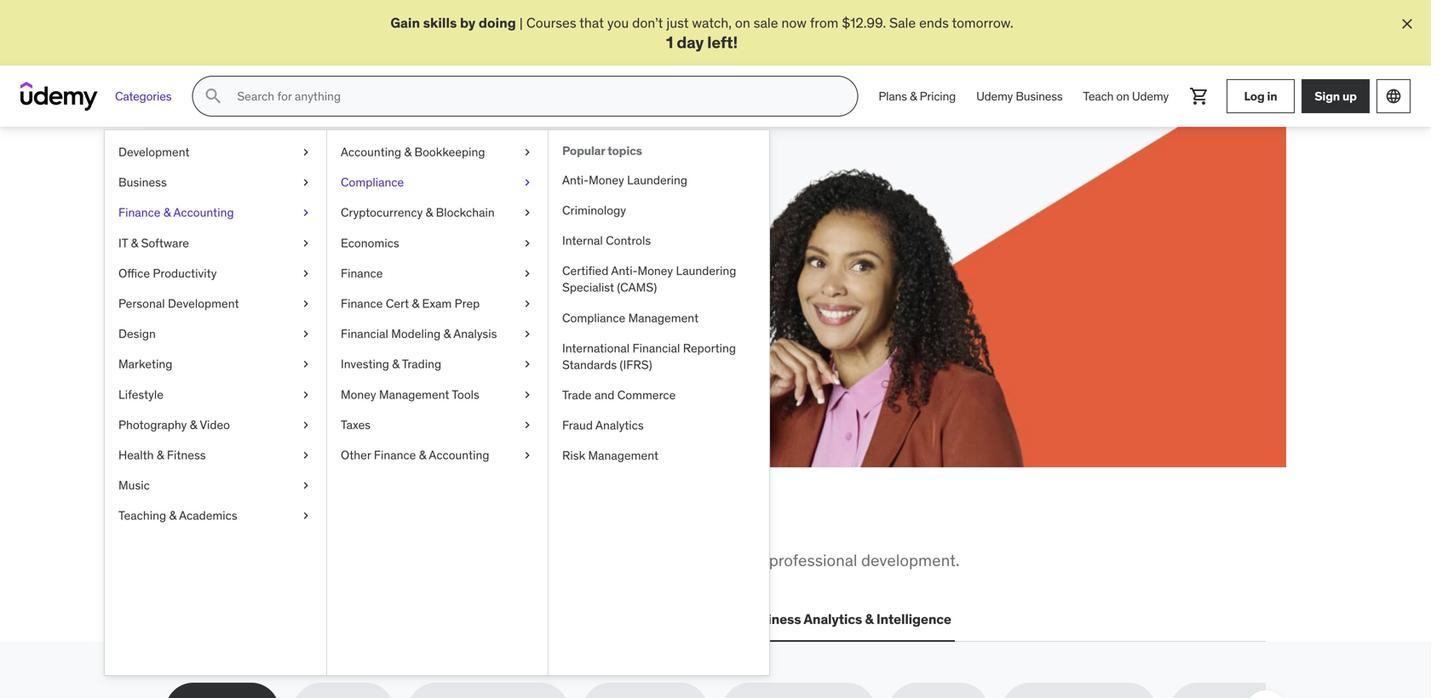Task type: describe. For each thing, give the bounding box(es) containing it.
teaching
[[118, 508, 166, 524]]

finance inside other finance & accounting link
[[374, 448, 416, 463]]

it for it & software
[[118, 236, 128, 251]]

xsmall image for photography & video
[[299, 417, 313, 434]]

topics,
[[465, 550, 513, 571]]

xsmall image for health & fitness
[[299, 447, 313, 464]]

categories
[[115, 89, 172, 104]]

compliance for compliance
[[341, 175, 404, 190]]

you inside gain skills by doing | courses that you don't just watch, on sale now from $12.99. sale ends tomorrow. 1 day left!
[[607, 14, 629, 32]]

finance & accounting
[[118, 205, 234, 221]]

development inside "link"
[[168, 296, 239, 311]]

productivity
[[153, 266, 217, 281]]

money management tools
[[341, 387, 479, 402]]

sign
[[1315, 88, 1340, 104]]

compliance management
[[562, 310, 699, 326]]

1 udemy from the left
[[976, 89, 1013, 104]]

design
[[118, 326, 156, 342]]

taxes link
[[327, 410, 548, 440]]

2 vertical spatial skills
[[337, 550, 373, 571]]

compliance for compliance management
[[562, 310, 625, 326]]

0 horizontal spatial money
[[341, 387, 376, 402]]

xsmall image for teaching & academics
[[299, 508, 313, 525]]

photography & video link
[[105, 410, 326, 440]]

prep
[[455, 296, 480, 311]]

critical
[[207, 550, 255, 571]]

analytics for fraud
[[595, 418, 644, 433]]

& down 'taxes' link
[[419, 448, 426, 463]]

fraud analytics
[[562, 418, 644, 433]]

fitness
[[167, 448, 206, 463]]

teaching & academics link
[[105, 501, 326, 531]]

analysis
[[453, 326, 497, 342]]

investing
[[341, 357, 389, 372]]

anti-money laundering link
[[549, 165, 769, 196]]

journey,
[[459, 277, 507, 295]]

exam
[[422, 296, 452, 311]]

business analytics & intelligence button
[[740, 599, 955, 640]]

2 horizontal spatial business
[[1016, 89, 1063, 104]]

log in
[[1244, 88, 1277, 104]]

in inside the log in link
[[1267, 88, 1277, 104]]

international financial reporting standards (ifrs) link
[[549, 334, 769, 381]]

photography
[[118, 417, 187, 433]]

xsmall image for music
[[299, 478, 313, 494]]

all the skills you need in one place from critical workplace skills to technical topics, our catalog supports well-rounded professional development.
[[165, 508, 960, 571]]

xsmall image for business
[[299, 174, 313, 191]]

from
[[810, 14, 838, 32]]

submit search image
[[203, 86, 223, 107]]

xsmall image for finance cert & exam prep
[[520, 296, 534, 312]]

and
[[595, 388, 614, 403]]

intelligence
[[876, 611, 951, 628]]

fraud
[[562, 418, 593, 433]]

office productivity
[[118, 266, 217, 281]]

& for software
[[131, 236, 138, 251]]

other finance & accounting
[[341, 448, 489, 463]]

xsmall image for cryptocurrency & blockchain
[[520, 205, 534, 221]]

learning
[[407, 277, 456, 295]]

xsmall image for money management tools
[[520, 387, 534, 403]]

international financial reporting standards (ifrs)
[[562, 341, 736, 373]]

rounded
[[705, 550, 765, 571]]

place
[[545, 508, 616, 543]]

catalog
[[544, 550, 597, 571]]

popular
[[562, 143, 605, 159]]

in inside all the skills you need in one place from critical workplace skills to technical topics, our catalog supports well-rounded professional development.
[[460, 508, 486, 543]]

professional
[[769, 550, 857, 571]]

(and
[[227, 235, 286, 271]]

teach on udemy link
[[1073, 76, 1179, 117]]

tomorrow. for save)
[[352, 297, 413, 314]]

xsmall image for investing & trading
[[520, 356, 534, 373]]

xsmall image for design
[[299, 326, 313, 343]]

& for video
[[190, 417, 197, 433]]

controls
[[606, 233, 651, 248]]

xsmall image for finance
[[520, 265, 534, 282]]

compliance management link
[[549, 303, 769, 334]]

personal
[[118, 296, 165, 311]]

it & software
[[118, 236, 189, 251]]

you inside all the skills you need in one place from critical workplace skills to technical topics, our catalog supports well-rounded professional development.
[[336, 508, 385, 543]]

skills inside gain skills by doing | courses that you don't just watch, on sale now from $12.99. sale ends tomorrow. 1 day left!
[[423, 14, 457, 32]]

finance & accounting link
[[105, 198, 326, 228]]

financial modeling & analysis
[[341, 326, 497, 342]]

2 vertical spatial accounting
[[429, 448, 489, 463]]

risk management
[[562, 448, 658, 464]]

0 horizontal spatial accounting
[[173, 205, 234, 221]]

up
[[1342, 88, 1357, 104]]

design link
[[105, 319, 326, 350]]

risk management link
[[549, 441, 769, 471]]

development.
[[861, 550, 960, 571]]

& for blockchain
[[426, 205, 433, 221]]

starting
[[510, 277, 558, 295]]

& right the cert
[[412, 296, 419, 311]]

Search for anything text field
[[234, 82, 837, 111]]

xsmall image for lifestyle
[[299, 387, 313, 403]]

plans & pricing
[[878, 89, 956, 104]]

reporting
[[683, 341, 736, 356]]

& for fitness
[[157, 448, 164, 463]]

udemy business link
[[966, 76, 1073, 117]]

now
[[781, 14, 807, 32]]

compliance element
[[548, 130, 769, 676]]

marketing
[[118, 357, 172, 372]]

doing
[[479, 14, 516, 32]]

0 vertical spatial money
[[589, 172, 624, 188]]

certified anti-money laundering specialist (cams) link
[[549, 256, 769, 303]]

anti-money laundering
[[562, 172, 687, 188]]

tools
[[452, 387, 479, 402]]

personal development
[[118, 296, 239, 311]]

ends for |
[[919, 14, 949, 32]]

data science button
[[515, 599, 605, 640]]

it certifications
[[306, 611, 407, 628]]

popular topics
[[562, 143, 642, 159]]

risk
[[562, 448, 585, 464]]

1
[[666, 32, 673, 52]]

finance for finance & accounting
[[118, 205, 161, 221]]

& for trading
[[392, 357, 399, 372]]

music
[[118, 478, 150, 493]]

2 udemy from the left
[[1132, 89, 1169, 104]]

marketing link
[[105, 350, 326, 380]]

ends for save)
[[319, 297, 349, 314]]

internal controls link
[[549, 226, 769, 256]]

your
[[377, 277, 403, 295]]

that
[[579, 14, 604, 32]]

supports
[[601, 550, 665, 571]]

finance for finance
[[341, 266, 383, 281]]

other
[[341, 448, 371, 463]]

management for compliance
[[628, 310, 699, 326]]

choose a language image
[[1385, 88, 1402, 105]]

0 vertical spatial laundering
[[627, 172, 687, 188]]

1 horizontal spatial accounting
[[341, 145, 401, 160]]

cryptocurrency & blockchain link
[[327, 198, 548, 228]]

sign up link
[[1302, 79, 1370, 113]]

fraud analytics link
[[549, 411, 769, 441]]



Task type: vqa. For each thing, say whether or not it's contained in the screenshot.
one
yes



Task type: locate. For each thing, give the bounding box(es) containing it.
udemy image
[[20, 82, 98, 111]]

ends up pricing
[[919, 14, 949, 32]]

compliance inside the compliance link
[[341, 175, 404, 190]]

day
[[677, 32, 704, 52]]

courses right |
[[526, 14, 576, 32]]

$12.99. right the from
[[842, 14, 886, 32]]

xsmall image for marketing
[[299, 356, 313, 373]]

financial modeling & analysis link
[[327, 319, 548, 350]]

2 horizontal spatial accounting
[[429, 448, 489, 463]]

xsmall image inside the music link
[[299, 478, 313, 494]]

business for business analytics & intelligence
[[743, 611, 801, 628]]

0 horizontal spatial udemy
[[976, 89, 1013, 104]]

technical
[[395, 550, 461, 571]]

management down 'trading'
[[379, 387, 449, 402]]

& left 'trading'
[[392, 357, 399, 372]]

development
[[118, 145, 190, 160], [168, 296, 239, 311]]

1 horizontal spatial financial
[[632, 341, 680, 356]]

tomorrow. up udemy business
[[952, 14, 1013, 32]]

xsmall image for it & software
[[299, 235, 313, 252]]

don't
[[632, 14, 663, 32]]

business left teach
[[1016, 89, 1063, 104]]

& for academics
[[169, 508, 176, 524]]

teach on udemy
[[1083, 89, 1169, 104]]

0 horizontal spatial analytics
[[595, 418, 644, 433]]

from
[[165, 550, 203, 571]]

xsmall image
[[299, 174, 313, 191], [520, 205, 534, 221], [299, 235, 313, 252], [520, 296, 534, 312], [299, 326, 313, 343], [520, 326, 534, 343], [299, 356, 313, 373], [520, 356, 534, 373], [299, 387, 313, 403], [520, 387, 534, 403], [299, 417, 313, 434], [520, 447, 534, 464]]

2 vertical spatial business
[[743, 611, 801, 628]]

trade and commerce link
[[549, 381, 769, 411]]

xsmall image inside business link
[[299, 174, 313, 191]]

0 horizontal spatial on
[[735, 14, 750, 32]]

skills left by on the left top
[[423, 14, 457, 32]]

0 horizontal spatial you
[[336, 508, 385, 543]]

management for risk
[[588, 448, 658, 464]]

1 vertical spatial anti-
[[611, 263, 638, 279]]

1 vertical spatial accounting
[[173, 205, 234, 221]]

0 horizontal spatial $12.99.
[[242, 297, 286, 314]]

money up (cams)
[[638, 263, 673, 279]]

& up office
[[131, 236, 138, 251]]

1 horizontal spatial compliance
[[562, 310, 625, 326]]

you
[[607, 14, 629, 32], [336, 508, 385, 543]]

money inside "certified anti-money laundering specialist (cams)"
[[638, 263, 673, 279]]

analytics down trade and commerce
[[595, 418, 644, 433]]

our
[[517, 550, 540, 571]]

& right health
[[157, 448, 164, 463]]

1 horizontal spatial in
[[460, 508, 486, 543]]

music link
[[105, 471, 326, 501]]

management down fraud analytics in the bottom left of the page
[[588, 448, 658, 464]]

0 vertical spatial skills
[[423, 14, 457, 32]]

sale
[[889, 14, 916, 32], [289, 297, 316, 314]]

1 horizontal spatial sale
[[889, 14, 916, 32]]

analytics down professional
[[804, 611, 862, 628]]

& up 'software'
[[163, 205, 171, 221]]

courses
[[526, 14, 576, 32], [227, 277, 277, 295]]

it for it certifications
[[306, 611, 317, 628]]

analytics for business
[[804, 611, 862, 628]]

it up office
[[118, 236, 128, 251]]

1 vertical spatial in
[[363, 277, 374, 295]]

trade and commerce
[[562, 388, 676, 403]]

0 vertical spatial ends
[[919, 14, 949, 32]]

xsmall image inside investing & trading link
[[520, 356, 534, 373]]

1 horizontal spatial udemy
[[1132, 89, 1169, 104]]

1 horizontal spatial ends
[[919, 14, 949, 32]]

0 vertical spatial compliance
[[341, 175, 404, 190]]

to
[[377, 550, 392, 571]]

criminology
[[562, 203, 626, 218]]

need
[[390, 508, 455, 543]]

it
[[118, 236, 128, 251], [306, 611, 317, 628]]

in
[[1267, 88, 1277, 104], [363, 277, 374, 295], [460, 508, 486, 543]]

1 vertical spatial analytics
[[804, 611, 862, 628]]

& right 'plans'
[[910, 89, 917, 104]]

1 horizontal spatial anti-
[[611, 263, 638, 279]]

xsmall image for financial modeling & analysis
[[520, 326, 534, 343]]

1 horizontal spatial it
[[306, 611, 317, 628]]

analytics
[[595, 418, 644, 433], [804, 611, 862, 628]]

0 vertical spatial courses
[[526, 14, 576, 32]]

1 vertical spatial it
[[306, 611, 317, 628]]

xsmall image for finance & accounting
[[299, 205, 313, 221]]

anti-
[[562, 172, 589, 188], [611, 263, 638, 279]]

sale inside gain skills by doing | courses that you don't just watch, on sale now from $12.99. sale ends tomorrow. 1 day left!
[[889, 14, 916, 32]]

0 vertical spatial development
[[118, 145, 190, 160]]

sale inside learn, practice, succeed (and save) courses for every skill in your learning journey, starting at $12.99. sale ends tomorrow.
[[289, 297, 316, 314]]

for
[[280, 277, 297, 295]]

anti- down popular
[[562, 172, 589, 188]]

2 vertical spatial money
[[341, 387, 376, 402]]

1 vertical spatial laundering
[[676, 263, 736, 279]]

xsmall image inside teaching & academics link
[[299, 508, 313, 525]]

it inside 'it & software' link
[[118, 236, 128, 251]]

finance
[[118, 205, 161, 221], [341, 266, 383, 281], [341, 296, 383, 311], [374, 448, 416, 463]]

just
[[666, 14, 689, 32]]

finance inside finance cert & exam prep link
[[341, 296, 383, 311]]

skills left to
[[337, 550, 373, 571]]

specialist
[[562, 280, 614, 295]]

in right the skill
[[363, 277, 374, 295]]

trade
[[562, 388, 592, 403]]

sale for save)
[[289, 297, 316, 314]]

development down categories dropdown button
[[118, 145, 190, 160]]

internal
[[562, 233, 603, 248]]

0 vertical spatial sale
[[889, 14, 916, 32]]

1 vertical spatial business
[[118, 175, 167, 190]]

financial
[[341, 326, 388, 342], [632, 341, 680, 356]]

finance right other at the left of the page
[[374, 448, 416, 463]]

xsmall image inside the compliance link
[[520, 174, 534, 191]]

xsmall image inside "economics" "link"
[[520, 235, 534, 252]]

0 horizontal spatial anti-
[[562, 172, 589, 188]]

in inside learn, practice, succeed (and save) courses for every skill in your learning journey, starting at $12.99. sale ends tomorrow.
[[363, 277, 374, 295]]

science
[[551, 611, 601, 628]]

laundering up criminology link
[[627, 172, 687, 188]]

xsmall image for economics
[[520, 235, 534, 252]]

development down office productivity 'link'
[[168, 296, 239, 311]]

& left bookkeeping
[[404, 145, 411, 160]]

& right teaching
[[169, 508, 176, 524]]

0 horizontal spatial ends
[[319, 297, 349, 314]]

xsmall image inside finance & accounting link
[[299, 205, 313, 221]]

sale for |
[[889, 14, 916, 32]]

skills up workplace
[[258, 508, 331, 543]]

$12.99. for |
[[842, 14, 886, 32]]

xsmall image inside 'it & software' link
[[299, 235, 313, 252]]

2 vertical spatial management
[[588, 448, 658, 464]]

development link
[[105, 137, 326, 168]]

on left "sale"
[[735, 14, 750, 32]]

xsmall image inside the design link
[[299, 326, 313, 343]]

xsmall image for personal development
[[299, 296, 313, 312]]

0 vertical spatial you
[[607, 14, 629, 32]]

cryptocurrency & blockchain
[[341, 205, 495, 221]]

succeed
[[441, 201, 547, 237]]

sale up 'plans'
[[889, 14, 916, 32]]

1 vertical spatial sale
[[289, 297, 316, 314]]

xsmall image inside office productivity 'link'
[[299, 265, 313, 282]]

& down the compliance link on the left top of the page
[[426, 205, 433, 221]]

finance up the it & software
[[118, 205, 161, 221]]

courses inside gain skills by doing | courses that you don't just watch, on sale now from $12.99. sale ends tomorrow. 1 day left!
[[526, 14, 576, 32]]

pricing
[[920, 89, 956, 104]]

compliance up the international
[[562, 310, 625, 326]]

anti- inside "certified anti-money laundering specialist (cams)"
[[611, 263, 638, 279]]

teaching & academics
[[118, 508, 237, 524]]

ends inside gain skills by doing | courses that you don't just watch, on sale now from $12.99. sale ends tomorrow. 1 day left!
[[919, 14, 949, 32]]

on right teach
[[1116, 89, 1129, 104]]

1 horizontal spatial skills
[[337, 550, 373, 571]]

criminology link
[[549, 196, 769, 226]]

learn, practice, succeed (and save) courses for every skill in your learning journey, starting at $12.99. sale ends tomorrow.
[[227, 201, 558, 314]]

1 horizontal spatial on
[[1116, 89, 1129, 104]]

finance down the skill
[[341, 296, 383, 311]]

$12.99. for save)
[[242, 297, 286, 314]]

& for accounting
[[163, 205, 171, 221]]

cryptocurrency
[[341, 205, 423, 221]]

0 horizontal spatial courses
[[227, 277, 277, 295]]

accounting down 'taxes' link
[[429, 448, 489, 463]]

xsmall image for development
[[299, 144, 313, 161]]

well-
[[669, 550, 705, 571]]

1 horizontal spatial analytics
[[804, 611, 862, 628]]

by
[[460, 14, 476, 32]]

1 vertical spatial on
[[1116, 89, 1129, 104]]

accounting up cryptocurrency
[[341, 145, 401, 160]]

0 horizontal spatial compliance
[[341, 175, 404, 190]]

data
[[518, 611, 548, 628]]

1 vertical spatial compliance
[[562, 310, 625, 326]]

one
[[491, 508, 540, 543]]

save)
[[291, 235, 359, 271]]

0 vertical spatial accounting
[[341, 145, 401, 160]]

business link
[[105, 168, 326, 198]]

xsmall image inside the cryptocurrency & blockchain "link"
[[520, 205, 534, 221]]

finance down economics
[[341, 266, 383, 281]]

analytics inside the business analytics & intelligence button
[[804, 611, 862, 628]]

xsmall image inside finance link
[[520, 265, 534, 282]]

sale down every
[[289, 297, 316, 314]]

analytics inside fraud analytics link
[[595, 418, 644, 433]]

1 horizontal spatial money
[[589, 172, 624, 188]]

0 horizontal spatial tomorrow.
[[352, 297, 413, 314]]

& for pricing
[[910, 89, 917, 104]]

skill
[[336, 277, 360, 295]]

anti- up (cams)
[[611, 263, 638, 279]]

xsmall image inside financial modeling & analysis link
[[520, 326, 534, 343]]

0 vertical spatial tomorrow.
[[952, 14, 1013, 32]]

gain skills by doing | courses that you don't just watch, on sale now from $12.99. sale ends tomorrow. 1 day left!
[[390, 14, 1013, 52]]

xsmall image inside personal development "link"
[[299, 296, 313, 312]]

business down rounded
[[743, 611, 801, 628]]

udemy
[[976, 89, 1013, 104], [1132, 89, 1169, 104]]

on inside gain skills by doing | courses that you don't just watch, on sale now from $12.99. sale ends tomorrow. 1 day left!
[[735, 14, 750, 32]]

practice,
[[320, 201, 436, 237]]

close image
[[1399, 15, 1416, 32]]

it inside it certifications button
[[306, 611, 317, 628]]

0 vertical spatial on
[[735, 14, 750, 32]]

xsmall image inside money management tools link
[[520, 387, 534, 403]]

business analytics & intelligence
[[743, 611, 951, 628]]

xsmall image for accounting & bookkeeping
[[520, 144, 534, 161]]

xsmall image inside finance cert & exam prep link
[[520, 296, 534, 312]]

money
[[589, 172, 624, 188], [638, 263, 673, 279], [341, 387, 376, 402]]

compliance link
[[327, 168, 548, 198]]

management down "certified anti-money laundering specialist (cams)" link
[[628, 310, 699, 326]]

finance inside finance & accounting link
[[118, 205, 161, 221]]

compliance up cryptocurrency
[[341, 175, 404, 190]]

xsmall image inside 'taxes' link
[[520, 417, 534, 434]]

laundering
[[627, 172, 687, 188], [676, 263, 736, 279]]

compliance inside 'compliance management' link
[[562, 310, 625, 326]]

business
[[1016, 89, 1063, 104], [118, 175, 167, 190], [743, 611, 801, 628]]

modeling
[[391, 326, 441, 342]]

xsmall image for compliance
[[520, 174, 534, 191]]

business inside button
[[743, 611, 801, 628]]

it left certifications
[[306, 611, 317, 628]]

0 horizontal spatial it
[[118, 236, 128, 251]]

accounting
[[341, 145, 401, 160], [173, 205, 234, 221], [429, 448, 489, 463]]

2 vertical spatial in
[[460, 508, 486, 543]]

you right that
[[607, 14, 629, 32]]

personal development link
[[105, 289, 326, 319]]

0 vertical spatial it
[[118, 236, 128, 251]]

tomorrow. inside learn, practice, succeed (and save) courses for every skill in your learning journey, starting at $12.99. sale ends tomorrow.
[[352, 297, 413, 314]]

tomorrow. down 'your'
[[352, 297, 413, 314]]

all
[[165, 508, 205, 543]]

tomorrow. for |
[[952, 14, 1013, 32]]

0 vertical spatial management
[[628, 310, 699, 326]]

xsmall image inside other finance & accounting link
[[520, 447, 534, 464]]

xsmall image for other finance & accounting
[[520, 447, 534, 464]]

2 horizontal spatial in
[[1267, 88, 1277, 104]]

1 vertical spatial tomorrow.
[[352, 297, 413, 314]]

xsmall image for taxes
[[520, 417, 534, 434]]

data science
[[518, 611, 601, 628]]

0 vertical spatial anti-
[[562, 172, 589, 188]]

1 horizontal spatial tomorrow.
[[952, 14, 1013, 32]]

courses for doing
[[526, 14, 576, 32]]

1 vertical spatial ends
[[319, 297, 349, 314]]

1 vertical spatial skills
[[258, 508, 331, 543]]

0 horizontal spatial skills
[[258, 508, 331, 543]]

you up to
[[336, 508, 385, 543]]

& left the intelligence
[[865, 611, 874, 628]]

1 horizontal spatial courses
[[526, 14, 576, 32]]

1 vertical spatial development
[[168, 296, 239, 311]]

money down popular topics
[[589, 172, 624, 188]]

0 horizontal spatial in
[[363, 277, 374, 295]]

gain
[[390, 14, 420, 32]]

$12.99. inside learn, practice, succeed (and save) courses for every skill in your learning journey, starting at $12.99. sale ends tomorrow.
[[242, 297, 286, 314]]

finance for finance cert & exam prep
[[341, 296, 383, 311]]

ends inside learn, practice, succeed (and save) courses for every skill in your learning journey, starting at $12.99. sale ends tomorrow.
[[319, 297, 349, 314]]

& inside button
[[865, 611, 874, 628]]

udemy right pricing
[[976, 89, 1013, 104]]

accounting & bookkeeping
[[341, 145, 485, 160]]

xsmall image for office productivity
[[299, 265, 313, 282]]

business up 'finance & accounting'
[[118, 175, 167, 190]]

1 vertical spatial money
[[638, 263, 673, 279]]

laundering down internal controls link
[[676, 263, 736, 279]]

1 vertical spatial courses
[[227, 277, 277, 295]]

xsmall image inside lifestyle link
[[299, 387, 313, 403]]

health
[[118, 448, 154, 463]]

tomorrow. inside gain skills by doing | courses that you don't just watch, on sale now from $12.99. sale ends tomorrow. 1 day left!
[[952, 14, 1013, 32]]

(cams)
[[617, 280, 657, 295]]

2 horizontal spatial money
[[638, 263, 673, 279]]

xsmall image
[[299, 144, 313, 161], [520, 144, 534, 161], [520, 174, 534, 191], [299, 205, 313, 221], [520, 235, 534, 252], [299, 265, 313, 282], [520, 265, 534, 282], [299, 296, 313, 312], [520, 417, 534, 434], [299, 447, 313, 464], [299, 478, 313, 494], [299, 508, 313, 525]]

0 vertical spatial $12.99.
[[842, 14, 886, 32]]

xsmall image inside marketing link
[[299, 356, 313, 373]]

0 horizontal spatial business
[[118, 175, 167, 190]]

financial inside international financial reporting standards (ifrs)
[[632, 341, 680, 356]]

2 horizontal spatial skills
[[423, 14, 457, 32]]

ends
[[919, 14, 949, 32], [319, 297, 349, 314]]

certified
[[562, 263, 608, 279]]

1 horizontal spatial business
[[743, 611, 801, 628]]

health & fitness link
[[105, 440, 326, 471]]

plans & pricing link
[[868, 76, 966, 117]]

in up topics, at bottom
[[460, 508, 486, 543]]

& left "analysis"
[[443, 326, 451, 342]]

& left video
[[190, 417, 197, 433]]

international
[[562, 341, 630, 356]]

laundering inside "certified anti-money laundering specialist (cams)"
[[676, 263, 736, 279]]

financial up (ifrs)
[[632, 341, 680, 356]]

money up taxes in the left of the page
[[341, 387, 376, 402]]

0 horizontal spatial financial
[[341, 326, 388, 342]]

xsmall image inside photography & video "link"
[[299, 417, 313, 434]]

1 horizontal spatial $12.99.
[[842, 14, 886, 32]]

1 vertical spatial management
[[379, 387, 449, 402]]

financial up investing
[[341, 326, 388, 342]]

shopping cart with 0 items image
[[1189, 86, 1210, 107]]

$12.99. down for
[[242, 297, 286, 314]]

$12.99. inside gain skills by doing | courses that you don't just watch, on sale now from $12.99. sale ends tomorrow. 1 day left!
[[842, 14, 886, 32]]

0 vertical spatial analytics
[[595, 418, 644, 433]]

finance inside finance link
[[341, 266, 383, 281]]

management for money
[[379, 387, 449, 402]]

& for bookkeeping
[[404, 145, 411, 160]]

accounting down business link
[[173, 205, 234, 221]]

in right log
[[1267, 88, 1277, 104]]

0 horizontal spatial sale
[[289, 297, 316, 314]]

& inside "link"
[[190, 417, 197, 433]]

0 vertical spatial in
[[1267, 88, 1277, 104]]

academics
[[179, 508, 237, 524]]

1 horizontal spatial you
[[607, 14, 629, 32]]

business for business
[[118, 175, 167, 190]]

xsmall image inside health & fitness "link"
[[299, 447, 313, 464]]

xsmall image inside development link
[[299, 144, 313, 161]]

finance cert & exam prep link
[[327, 289, 548, 319]]

courses for (and
[[227, 277, 277, 295]]

compliance
[[341, 175, 404, 190], [562, 310, 625, 326]]

skills
[[423, 14, 457, 32], [258, 508, 331, 543], [337, 550, 373, 571]]

certifications
[[320, 611, 407, 628]]

0 vertical spatial business
[[1016, 89, 1063, 104]]

courses up at
[[227, 277, 277, 295]]

certified anti-money laundering specialist (cams)
[[562, 263, 736, 295]]

courses inside learn, practice, succeed (and save) courses for every skill in your learning journey, starting at $12.99. sale ends tomorrow.
[[227, 277, 277, 295]]

1 vertical spatial $12.99.
[[242, 297, 286, 314]]

ends down the skill
[[319, 297, 349, 314]]

xsmall image inside accounting & bookkeeping link
[[520, 144, 534, 161]]

udemy left shopping cart with 0 items 'icon'
[[1132, 89, 1169, 104]]

1 vertical spatial you
[[336, 508, 385, 543]]

office
[[118, 266, 150, 281]]



